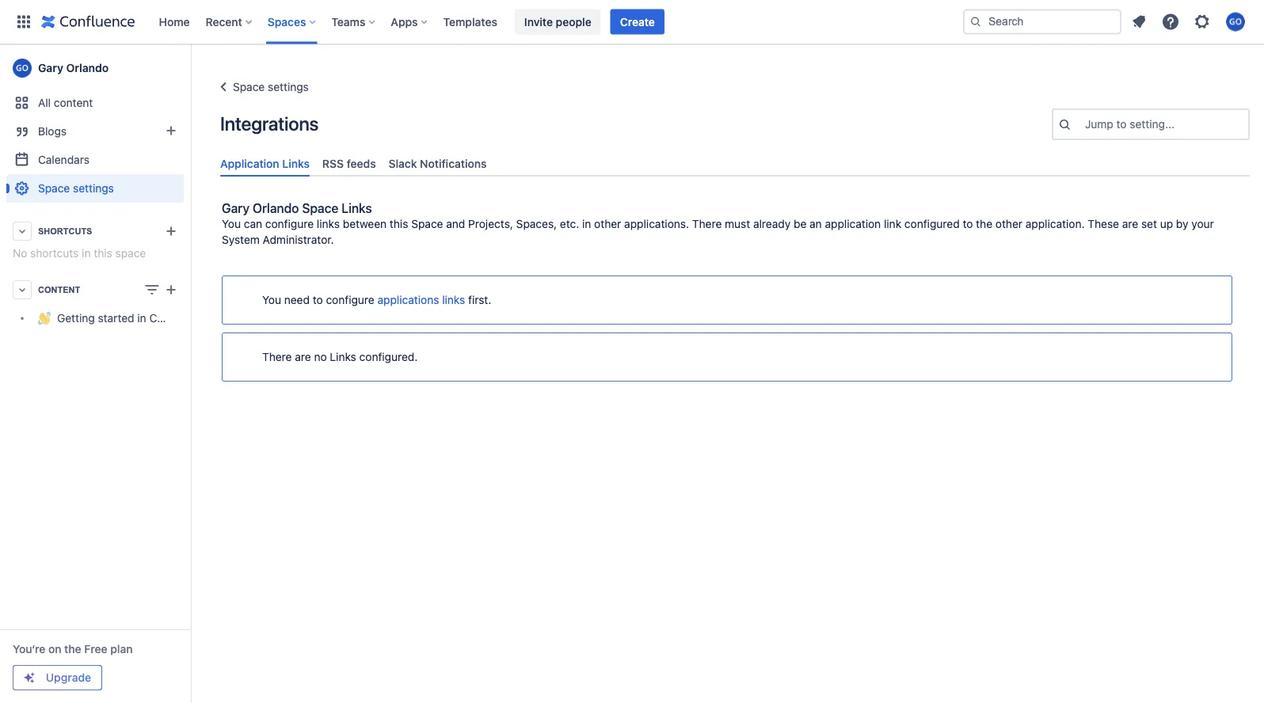 Task type: describe. For each thing, give the bounding box(es) containing it.
create link
[[610, 9, 664, 34]]

invite people button
[[515, 9, 601, 34]]

no
[[314, 351, 327, 364]]

apps
[[391, 15, 418, 28]]

applications.
[[624, 218, 689, 231]]

no shortcuts in this space
[[13, 247, 146, 260]]

between
[[343, 218, 387, 231]]

notifications
[[420, 157, 487, 170]]

application links link
[[214, 150, 316, 177]]

application
[[825, 218, 881, 231]]

application links
[[220, 157, 310, 170]]

teams
[[331, 15, 365, 28]]

set
[[1141, 218, 1157, 231]]

getting started in confluence link
[[6, 304, 208, 333]]

banner containing home
[[0, 0, 1264, 44]]

be
[[794, 218, 807, 231]]

blogs
[[38, 125, 67, 138]]

upgrade
[[46, 671, 91, 684]]

create a page image
[[162, 280, 181, 299]]

this inside gary orlando space links you can configure links between this space and projects, spaces, etc. in other applications. there must already be an application link configured to the other application. these are set up by your system administrator.
[[390, 218, 408, 231]]

your profile and preferences image
[[1226, 12, 1245, 31]]

first.
[[468, 294, 491, 307]]

spaces,
[[516, 218, 557, 231]]

system
[[222, 233, 260, 246]]

applications
[[377, 294, 439, 307]]

by
[[1176, 218, 1188, 231]]

are inside gary orlando space links you can configure links between this space and projects, spaces, etc. in other applications. there must already be an application link configured to the other application. these are set up by your system administrator.
[[1122, 218, 1138, 231]]

create a blog image
[[162, 121, 181, 140]]

integrations
[[220, 112, 319, 135]]

there are no links configured.
[[262, 351, 418, 364]]

administrator.
[[263, 233, 334, 246]]

started
[[98, 312, 134, 325]]

this inside space element
[[94, 247, 112, 260]]

2 other from the left
[[995, 218, 1023, 231]]

notification icon image
[[1129, 12, 1148, 31]]

an
[[810, 218, 822, 231]]

you're
[[13, 643, 45, 656]]

applications links link
[[377, 294, 465, 307]]

slack notifications
[[389, 157, 487, 170]]

collapse sidebar image
[[173, 52, 208, 84]]

shortcuts
[[30, 247, 79, 260]]

up
[[1160, 218, 1173, 231]]

recent button
[[201, 9, 258, 34]]

links inside tab list
[[282, 157, 310, 170]]

templates link
[[438, 9, 502, 34]]

appswitcher icon image
[[14, 12, 33, 31]]

link
[[884, 218, 901, 231]]

premium image
[[23, 672, 36, 684]]

space up 'integrations'
[[233, 80, 265, 93]]

feeds
[[347, 157, 376, 170]]

0 vertical spatial space settings link
[[214, 78, 309, 97]]

Search settings text field
[[1085, 116, 1088, 132]]

gary for gary orlando space links you can configure links between this space and projects, spaces, etc. in other applications. there must already be an application link configured to the other application. these are set up by your system administrator.
[[222, 201, 249, 216]]

content
[[54, 96, 93, 109]]

these
[[1088, 218, 1119, 231]]

settings inside space element
[[73, 182, 114, 195]]

upgrade button
[[13, 666, 101, 690]]

gary orlando space links you can configure links between this space and projects, spaces, etc. in other applications. there must already be an application link configured to the other application. these are set up by your system administrator.
[[222, 201, 1214, 246]]

slack notifications link
[[382, 150, 493, 177]]

plan
[[110, 643, 133, 656]]

rss feeds
[[322, 157, 376, 170]]

gary for gary orlando
[[38, 61, 63, 74]]

rss feeds link
[[316, 150, 382, 177]]

slack
[[389, 157, 417, 170]]

in for no shortcuts in this space
[[82, 247, 91, 260]]

configured
[[904, 218, 960, 231]]

orlando for gary orlando space links you can configure links between this space and projects, spaces, etc. in other applications. there must already be an application link configured to the other application. these are set up by your system administrator.
[[253, 201, 299, 216]]

1 horizontal spatial space settings
[[233, 80, 309, 93]]

create
[[620, 15, 655, 28]]

projects,
[[468, 218, 513, 231]]

setting...
[[1130, 118, 1175, 131]]

links for space
[[342, 201, 372, 216]]

invite people
[[524, 15, 591, 28]]

rss
[[322, 157, 344, 170]]

shortcuts
[[38, 226, 92, 236]]

free
[[84, 643, 107, 656]]

configured.
[[359, 351, 418, 364]]

you're on the free plan
[[13, 643, 133, 656]]

1 horizontal spatial links
[[442, 294, 465, 307]]



Task type: locate. For each thing, give the bounding box(es) containing it.
2 horizontal spatial to
[[1116, 118, 1127, 131]]

no
[[13, 247, 27, 260]]

configure right need
[[326, 294, 374, 307]]

the right on
[[64, 643, 81, 656]]

links
[[282, 157, 310, 170], [342, 201, 372, 216], [330, 351, 356, 364]]

you
[[222, 218, 241, 231], [262, 294, 281, 307]]

1 vertical spatial orlando
[[253, 201, 299, 216]]

0 horizontal spatial to
[[313, 294, 323, 307]]

orlando up all content link
[[66, 61, 109, 74]]

the inside space element
[[64, 643, 81, 656]]

space settings link down calendars
[[6, 174, 184, 203]]

links left rss
[[282, 157, 310, 170]]

1 horizontal spatial there
[[692, 218, 722, 231]]

home link
[[154, 9, 195, 34]]

links inside gary orlando space links you can configure links between this space and projects, spaces, etc. in other applications. there must already be an application link configured to the other application. these are set up by your system administrator.
[[342, 201, 372, 216]]

gary orlando link
[[6, 52, 184, 84]]

1 other from the left
[[594, 218, 621, 231]]

all content link
[[6, 89, 184, 117]]

1 horizontal spatial the
[[976, 218, 992, 231]]

1 vertical spatial the
[[64, 643, 81, 656]]

1 horizontal spatial gary
[[222, 201, 249, 216]]

recent
[[206, 15, 242, 28]]

application
[[220, 157, 279, 170]]

0 horizontal spatial space settings
[[38, 182, 114, 195]]

there left no
[[262, 351, 292, 364]]

getting started in confluence
[[57, 312, 208, 325]]

templates
[[443, 15, 497, 28]]

tab list
[[214, 150, 1256, 177]]

0 horizontal spatial links
[[317, 218, 340, 231]]

this down shortcuts 'dropdown button' on the top left of the page
[[94, 247, 112, 260]]

space settings up 'integrations'
[[233, 80, 309, 93]]

gary up can
[[222, 201, 249, 216]]

apps button
[[386, 9, 434, 34]]

space settings link up 'integrations'
[[214, 78, 309, 97]]

1 vertical spatial space settings link
[[6, 174, 184, 203]]

space settings
[[233, 80, 309, 93], [38, 182, 114, 195]]

1 vertical spatial space settings
[[38, 182, 114, 195]]

0 vertical spatial are
[[1122, 218, 1138, 231]]

space element
[[0, 44, 208, 703]]

configure up administrator.
[[265, 218, 314, 231]]

1 vertical spatial in
[[82, 247, 91, 260]]

getting
[[57, 312, 95, 325]]

1 horizontal spatial space settings link
[[214, 78, 309, 97]]

all
[[38, 96, 51, 109]]

teams button
[[327, 9, 381, 34]]

in right 'started'
[[137, 312, 146, 325]]

orlando for gary orlando
[[66, 61, 109, 74]]

space
[[233, 80, 265, 93], [38, 182, 70, 195], [302, 201, 338, 216], [411, 218, 443, 231]]

your
[[1191, 218, 1214, 231]]

shortcuts button
[[6, 217, 184, 246]]

1 horizontal spatial you
[[262, 294, 281, 307]]

orlando
[[66, 61, 109, 74], [253, 201, 299, 216]]

1 horizontal spatial settings
[[268, 80, 309, 93]]

confluence image
[[41, 12, 135, 31], [41, 12, 135, 31]]

0 vertical spatial gary
[[38, 61, 63, 74]]

there inside gary orlando space links you can configure links between this space and projects, spaces, etc. in other applications. there must already be an application link configured to the other application. these are set up by your system administrator.
[[692, 218, 722, 231]]

0 horizontal spatial you
[[222, 218, 241, 231]]

content button
[[6, 276, 184, 304]]

in inside getting started in confluence link
[[137, 312, 146, 325]]

0 vertical spatial to
[[1116, 118, 1127, 131]]

tab list containing application links
[[214, 150, 1256, 177]]

0 vertical spatial this
[[390, 218, 408, 231]]

on
[[48, 643, 61, 656]]

links inside gary orlando space links you can configure links between this space and projects, spaces, etc. in other applications. there must already be an application link configured to the other application. these are set up by your system administrator.
[[317, 218, 340, 231]]

0 vertical spatial configure
[[265, 218, 314, 231]]

spaces button
[[263, 9, 322, 34]]

1 vertical spatial settings
[[73, 182, 114, 195]]

1 horizontal spatial configure
[[326, 294, 374, 307]]

banner
[[0, 0, 1264, 44]]

links for no
[[330, 351, 356, 364]]

Search field
[[963, 9, 1121, 34]]

you inside gary orlando space links you can configure links between this space and projects, spaces, etc. in other applications. there must already be an application link configured to the other application. these are set up by your system administrator.
[[222, 218, 241, 231]]

1 vertical spatial are
[[295, 351, 311, 364]]

jump to setting...
[[1085, 118, 1175, 131]]

0 horizontal spatial in
[[82, 247, 91, 260]]

add shortcut image
[[162, 222, 181, 241]]

you up system
[[222, 218, 241, 231]]

content
[[38, 285, 80, 295]]

1 vertical spatial to
[[963, 218, 973, 231]]

1 vertical spatial this
[[94, 247, 112, 260]]

you need to configure applications links first.
[[262, 294, 491, 307]]

help icon image
[[1161, 12, 1180, 31]]

space settings down calendars
[[38, 182, 114, 195]]

1 vertical spatial there
[[262, 351, 292, 364]]

0 horizontal spatial are
[[295, 351, 311, 364]]

other
[[594, 218, 621, 231], [995, 218, 1023, 231]]

0 vertical spatial you
[[222, 218, 241, 231]]

the right configured
[[976, 218, 992, 231]]

1 vertical spatial gary
[[222, 201, 249, 216]]

to inside gary orlando space links you can configure links between this space and projects, spaces, etc. in other applications. there must already be an application link configured to the other application. these are set up by your system administrator.
[[963, 218, 973, 231]]

and
[[446, 218, 465, 231]]

gary inside gary orlando link
[[38, 61, 63, 74]]

0 vertical spatial there
[[692, 218, 722, 231]]

0 horizontal spatial this
[[94, 247, 112, 260]]

2 horizontal spatial in
[[582, 218, 591, 231]]

space settings link
[[214, 78, 309, 97], [6, 174, 184, 203]]

0 horizontal spatial gary
[[38, 61, 63, 74]]

0 horizontal spatial settings
[[73, 182, 114, 195]]

0 vertical spatial links
[[282, 157, 310, 170]]

in down shortcuts 'dropdown button' on the top left of the page
[[82, 247, 91, 260]]

other right etc.
[[594, 218, 621, 231]]

1 horizontal spatial in
[[137, 312, 146, 325]]

confluence
[[149, 312, 208, 325]]

this
[[390, 218, 408, 231], [94, 247, 112, 260]]

to right configured
[[963, 218, 973, 231]]

global element
[[10, 0, 960, 44]]

1 horizontal spatial are
[[1122, 218, 1138, 231]]

calendars link
[[6, 146, 184, 174]]

in inside gary orlando space links you can configure links between this space and projects, spaces, etc. in other applications. there must already be an application link configured to the other application. these are set up by your system administrator.
[[582, 218, 591, 231]]

links up the "between"
[[342, 201, 372, 216]]

links up administrator.
[[317, 218, 340, 231]]

0 vertical spatial space settings
[[233, 80, 309, 93]]

jump
[[1085, 118, 1113, 131]]

all content
[[38, 96, 93, 109]]

0 horizontal spatial configure
[[265, 218, 314, 231]]

can
[[244, 218, 262, 231]]

invite
[[524, 15, 553, 28]]

there
[[692, 218, 722, 231], [262, 351, 292, 364]]

links right no
[[330, 351, 356, 364]]

the
[[976, 218, 992, 231], [64, 643, 81, 656]]

0 vertical spatial orlando
[[66, 61, 109, 74]]

are
[[1122, 218, 1138, 231], [295, 351, 311, 364]]

0 horizontal spatial there
[[262, 351, 292, 364]]

home
[[159, 15, 190, 28]]

0 vertical spatial the
[[976, 218, 992, 231]]

to right jump
[[1116, 118, 1127, 131]]

the inside gary orlando space links you can configure links between this space and projects, spaces, etc. in other applications. there must already be an application link configured to the other application. these are set up by your system administrator.
[[976, 218, 992, 231]]

1 horizontal spatial orlando
[[253, 201, 299, 216]]

1 horizontal spatial this
[[390, 218, 408, 231]]

blogs link
[[6, 117, 184, 146]]

2 vertical spatial to
[[313, 294, 323, 307]]

configure inside gary orlando space links you can configure links between this space and projects, spaces, etc. in other applications. there must already be an application link configured to the other application. these are set up by your system administrator.
[[265, 218, 314, 231]]

space settings inside space element
[[38, 182, 114, 195]]

orlando inside gary orlando space links you can configure links between this space and projects, spaces, etc. in other applications. there must already be an application link configured to the other application. these are set up by your system administrator.
[[253, 201, 299, 216]]

in
[[582, 218, 591, 231], [82, 247, 91, 260], [137, 312, 146, 325]]

other left application. at the right of page
[[995, 218, 1023, 231]]

spaces
[[268, 15, 306, 28]]

people
[[556, 15, 591, 28]]

orlando up can
[[253, 201, 299, 216]]

settings down calendars link
[[73, 182, 114, 195]]

0 vertical spatial in
[[582, 218, 591, 231]]

1 vertical spatial links
[[442, 294, 465, 307]]

2 vertical spatial in
[[137, 312, 146, 325]]

must
[[725, 218, 750, 231]]

1 horizontal spatial other
[[995, 218, 1023, 231]]

in for getting started in confluence
[[137, 312, 146, 325]]

1 vertical spatial links
[[342, 201, 372, 216]]

gary inside gary orlando space links you can configure links between this space and projects, spaces, etc. in other applications. there must already be an application link configured to the other application. these are set up by your system administrator.
[[222, 201, 249, 216]]

0 horizontal spatial other
[[594, 218, 621, 231]]

gary orlando
[[38, 61, 109, 74]]

to
[[1116, 118, 1127, 131], [963, 218, 973, 231], [313, 294, 323, 307]]

application.
[[1026, 218, 1085, 231]]

change view image
[[143, 280, 162, 299]]

you left need
[[262, 294, 281, 307]]

0 horizontal spatial the
[[64, 643, 81, 656]]

etc.
[[560, 218, 579, 231]]

space up administrator.
[[302, 201, 338, 216]]

orlando inside space element
[[66, 61, 109, 74]]

2 vertical spatial links
[[330, 351, 356, 364]]

gary up all
[[38, 61, 63, 74]]

0 horizontal spatial orlando
[[66, 61, 109, 74]]

space
[[115, 247, 146, 260]]

space left and
[[411, 218, 443, 231]]

in right etc.
[[582, 218, 591, 231]]

calendars
[[38, 153, 89, 166]]

settings icon image
[[1193, 12, 1212, 31]]

search image
[[969, 15, 982, 28]]

0 horizontal spatial space settings link
[[6, 174, 184, 203]]

1 horizontal spatial to
[[963, 218, 973, 231]]

are left no
[[295, 351, 311, 364]]

already
[[753, 218, 791, 231]]

settings up 'integrations'
[[268, 80, 309, 93]]

0 vertical spatial settings
[[268, 80, 309, 93]]

1 vertical spatial configure
[[326, 294, 374, 307]]

1 vertical spatial you
[[262, 294, 281, 307]]

need
[[284, 294, 310, 307]]

this right the "between"
[[390, 218, 408, 231]]

links left 'first.'
[[442, 294, 465, 307]]

there left the must
[[692, 218, 722, 231]]

space down calendars
[[38, 182, 70, 195]]

are left set
[[1122, 218, 1138, 231]]

gary
[[38, 61, 63, 74], [222, 201, 249, 216]]

0 vertical spatial links
[[317, 218, 340, 231]]

to right need
[[313, 294, 323, 307]]



Task type: vqa. For each thing, say whether or not it's contained in the screenshot.
Search Timeline "text field"
no



